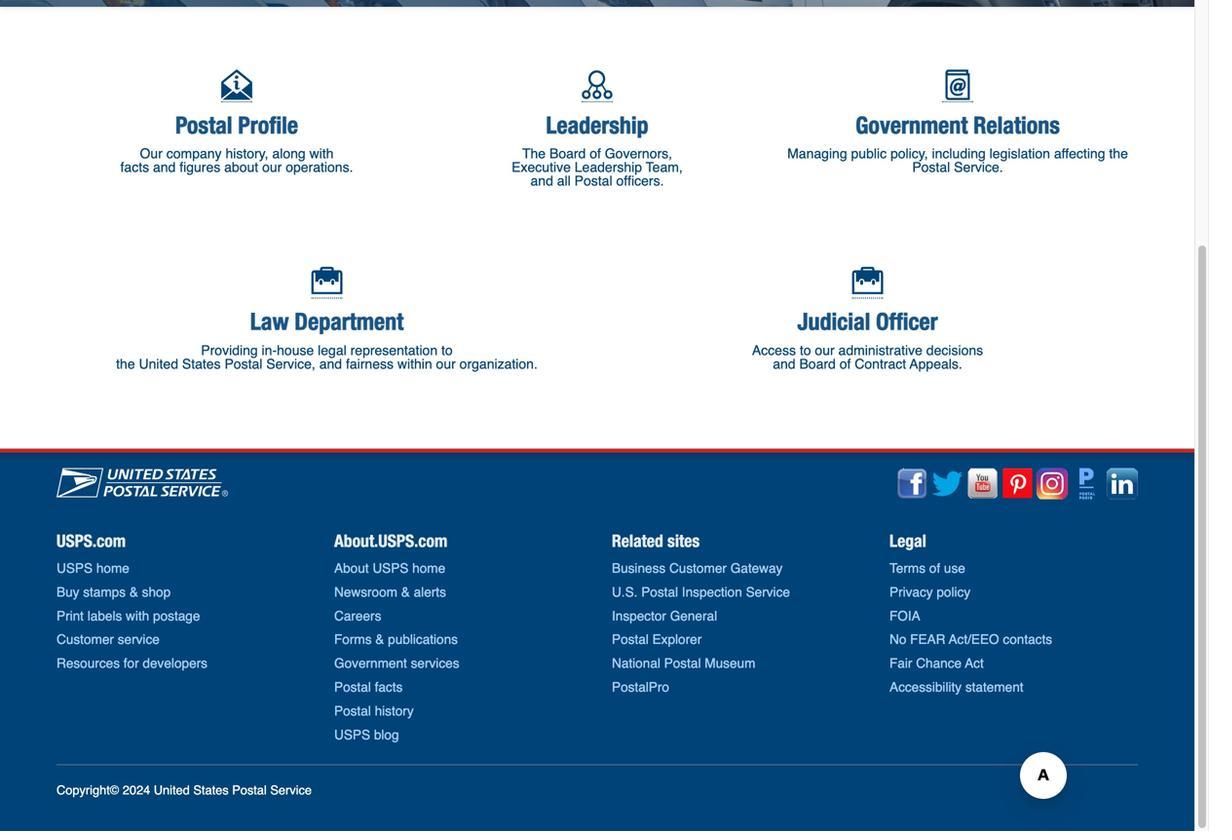 Task type: describe. For each thing, give the bounding box(es) containing it.
judicial officer access to our administrative decisions and board of contract appeals.
[[752, 308, 984, 372]]

fair
[[890, 656, 913, 671]]

in-
[[262, 342, 277, 358]]

fair chance act link
[[890, 656, 984, 671]]

facts inside about usps home newsroom & alerts careers forms & publications government services postal facts postal history usps blog
[[375, 680, 403, 695]]

use
[[944, 561, 966, 576]]

postal inside the postal profile our company history, along with facts and figures about our operations.
[[175, 111, 232, 139]]

usps.com
[[57, 531, 126, 551]]

& for stamps
[[129, 585, 138, 600]]

policy,
[[891, 146, 929, 161]]

buy
[[57, 585, 79, 600]]

1 horizontal spatial usps
[[334, 727, 370, 742]]

1 vertical spatial united
[[154, 783, 190, 798]]

about usps home newsroom & alerts careers forms & publications government services postal facts postal history usps blog
[[334, 561, 460, 742]]

facebook logo image
[[897, 468, 929, 499]]

government inside about usps home newsroom & alerts careers forms & publications government services postal facts postal history usps blog
[[334, 656, 407, 671]]

relations
[[974, 111, 1060, 139]]

service inside business customer gateway u.s. postal inspection service inspector general postal explorer national postal museum postalpro
[[746, 585, 790, 600]]

for
[[124, 656, 139, 671]]

copyright© 2024 united states postal service
[[57, 783, 312, 798]]

national
[[612, 656, 661, 671]]

postal explorer link
[[612, 632, 702, 647]]

policy
[[937, 585, 971, 600]]

linkedin logo image
[[1107, 468, 1138, 499]]

board inside judicial officer access to our administrative decisions and board of contract appeals.
[[800, 356, 836, 372]]

related
[[612, 531, 664, 551]]

decisions
[[927, 342, 984, 358]]

postal inside government relations managing public policy, including legislation affecting the postal service.
[[913, 159, 951, 175]]

business
[[612, 561, 666, 576]]

governors,
[[605, 146, 673, 161]]

contract
[[855, 356, 907, 372]]

inspection
[[682, 585, 743, 600]]

service.
[[954, 159, 1004, 175]]

resources
[[57, 656, 120, 671]]

u.s. postal inspection service link
[[612, 585, 790, 600]]

act/eeo
[[949, 632, 1000, 647]]

labels
[[87, 608, 122, 624]]

service
[[118, 632, 160, 647]]

affecting
[[1054, 146, 1106, 161]]

1 horizontal spatial &
[[376, 632, 384, 647]]

2 horizontal spatial usps
[[373, 561, 409, 576]]

alerts
[[414, 585, 446, 600]]

usps inside usps home buy stamps & shop print labels with postage customer service resources for developers
[[57, 561, 93, 576]]

youtube logo image
[[967, 468, 999, 499]]

house
[[277, 342, 314, 358]]

postal corporate blog logo image
[[1080, 468, 1096, 499]]

representation
[[351, 342, 438, 358]]

history
[[375, 704, 414, 719]]

along
[[272, 146, 306, 161]]

about usps home link
[[334, 561, 446, 576]]

pinterest logo image
[[1002, 468, 1033, 499]]

administrative
[[839, 342, 923, 358]]

blog
[[374, 727, 399, 742]]

to inside judicial officer access to our administrative decisions and board of contract appeals.
[[800, 342, 811, 358]]

to inside law department providing in-house legal representation to the united states postal service, and fairness within our organization.
[[442, 342, 453, 358]]

of inside terms of use privacy policy foia no fear act/eeo contacts fair chance act accessibility statement
[[930, 561, 941, 576]]

and inside the postal profile our company history, along with facts and figures about our operations.
[[153, 159, 176, 175]]

postal inside leadership the board of governors, executive leadership team, and all postal officers.
[[575, 173, 613, 189]]

inspector
[[612, 608, 667, 624]]

within
[[398, 356, 432, 372]]

usps home link
[[57, 561, 129, 576]]

judicial
[[798, 308, 871, 335]]

u.s.
[[612, 585, 638, 600]]

business customer gateway u.s. postal inspection service inspector general postal explorer national postal museum postalpro
[[612, 561, 790, 695]]

of inside judicial officer access to our administrative decisions and board of contract appeals.
[[840, 356, 851, 372]]

government relations managing public policy, including legislation affecting the postal service.
[[788, 111, 1129, 175]]

inspector general link
[[612, 608, 717, 624]]

newsroom & alerts link
[[334, 585, 446, 600]]

1 vertical spatial leadership
[[575, 159, 642, 175]]

newsroom
[[334, 585, 398, 600]]

forms & publications link
[[334, 632, 458, 647]]

postalpro link
[[612, 680, 670, 695]]

0 vertical spatial leadership
[[546, 111, 649, 139]]

twitter logo image
[[932, 471, 964, 496]]

team,
[[646, 159, 683, 175]]

executive
[[512, 159, 571, 175]]

postage
[[153, 608, 200, 624]]

the for law department
[[116, 356, 135, 372]]

1 vertical spatial service
[[270, 783, 312, 798]]

related sites
[[612, 531, 700, 551]]

privacy policy link
[[890, 585, 971, 600]]

officer
[[876, 308, 938, 335]]

legal
[[318, 342, 347, 358]]

explorer
[[653, 632, 702, 647]]

customer inside business customer gateway u.s. postal inspection service inspector general postal explorer national postal museum postalpro
[[670, 561, 727, 576]]

fairness
[[346, 356, 394, 372]]

home inside about usps home newsroom & alerts careers forms & publications government services postal facts postal history usps blog
[[412, 561, 446, 576]]

about
[[334, 561, 369, 576]]

terms of use link
[[890, 561, 966, 576]]

fear
[[911, 632, 946, 647]]

stamps
[[83, 585, 126, 600]]

terms
[[890, 561, 926, 576]]

the for government relations
[[1110, 146, 1129, 161]]

buy stamps & shop link
[[57, 585, 171, 600]]

postal inside law department providing in-house legal representation to the united states postal service, and fairness within our organization.
[[225, 356, 263, 372]]

government inside government relations managing public policy, including legislation affecting the postal service.
[[856, 111, 968, 139]]

usps logo image
[[57, 468, 228, 497]]

department
[[295, 308, 404, 335]]



Task type: vqa. For each thing, say whether or not it's contained in the screenshot.
of inside leadership the board of governors, executive leadership team, and all postal officers.
yes



Task type: locate. For each thing, give the bounding box(es) containing it.
1 horizontal spatial service
[[746, 585, 790, 600]]

customer
[[670, 561, 727, 576], [57, 632, 114, 647]]

united right 2024
[[154, 783, 190, 798]]

accessibility statement link
[[890, 680, 1024, 695]]

2 horizontal spatial &
[[401, 585, 410, 600]]

facts left company
[[120, 159, 149, 175]]

leadership up governors,
[[546, 111, 649, 139]]

about
[[224, 159, 258, 175]]

museum
[[705, 656, 756, 671]]

careers
[[334, 608, 381, 624]]

home inside usps home buy stamps & shop print labels with postage customer service resources for developers
[[96, 561, 129, 576]]

terms of use privacy policy foia no fear act/eeo contacts fair chance act accessibility statement
[[890, 561, 1053, 695]]

postal profile our company history, along with facts and figures about our operations.
[[120, 111, 353, 175]]

usps down postal history link
[[334, 727, 370, 742]]

appeals.
[[910, 356, 963, 372]]

& left shop
[[129, 585, 138, 600]]

0 vertical spatial government
[[856, 111, 968, 139]]

resources for developers link
[[57, 656, 208, 671]]

1 horizontal spatial to
[[800, 342, 811, 358]]

to right access
[[800, 342, 811, 358]]

1 vertical spatial facts
[[375, 680, 403, 695]]

company
[[166, 146, 222, 161]]

legislation
[[990, 146, 1051, 161]]

states inside law department providing in-house legal representation to the united states postal service, and fairness within our organization.
[[182, 356, 221, 372]]

government up "postal facts" link
[[334, 656, 407, 671]]

1 horizontal spatial government
[[856, 111, 968, 139]]

united inside law department providing in-house legal representation to the united states postal service, and fairness within our organization.
[[139, 356, 178, 372]]

public
[[851, 146, 887, 161]]

1 vertical spatial board
[[800, 356, 836, 372]]

the inside government relations managing public policy, including legislation affecting the postal service.
[[1110, 146, 1129, 161]]

0 horizontal spatial home
[[96, 561, 129, 576]]

of left governors,
[[590, 146, 601, 161]]

and inside law department providing in-house legal representation to the united states postal service, and fairness within our organization.
[[319, 356, 342, 372]]

0 vertical spatial of
[[590, 146, 601, 161]]

customer up resources
[[57, 632, 114, 647]]

about.usps.com
[[334, 531, 448, 551]]

1 horizontal spatial board
[[800, 356, 836, 372]]

with inside the postal profile our company history, along with facts and figures about our operations.
[[310, 146, 334, 161]]

government up policy, at the right top of the page
[[856, 111, 968, 139]]

0 horizontal spatial of
[[590, 146, 601, 161]]

& left alerts
[[401, 585, 410, 600]]

all
[[557, 173, 571, 189]]

service
[[746, 585, 790, 600], [270, 783, 312, 798]]

usps
[[57, 561, 93, 576], [373, 561, 409, 576], [334, 727, 370, 742]]

and left all
[[531, 173, 553, 189]]

leadership
[[546, 111, 649, 139], [575, 159, 642, 175]]

of left use
[[930, 561, 941, 576]]

1 horizontal spatial facts
[[375, 680, 403, 695]]

0 horizontal spatial to
[[442, 342, 453, 358]]

our inside the postal profile our company history, along with facts and figures about our operations.
[[262, 159, 282, 175]]

accessibility
[[890, 680, 962, 695]]

foia link
[[890, 608, 921, 624]]

2 horizontal spatial of
[[930, 561, 941, 576]]

usps home buy stamps & shop print labels with postage customer service resources for developers
[[57, 561, 208, 671]]

customer up 'u.s. postal inspection service' link on the bottom of the page
[[670, 561, 727, 576]]

2 horizontal spatial our
[[815, 342, 835, 358]]

facts
[[120, 159, 149, 175], [375, 680, 403, 695]]

1 horizontal spatial customer
[[670, 561, 727, 576]]

1 vertical spatial customer
[[57, 632, 114, 647]]

& inside usps home buy stamps & shop print labels with postage customer service resources for developers
[[129, 585, 138, 600]]

0 vertical spatial service
[[746, 585, 790, 600]]

0 vertical spatial facts
[[120, 159, 149, 175]]

statement
[[966, 680, 1024, 695]]

0 horizontal spatial with
[[126, 608, 149, 624]]

leadership the board of governors, executive leadership team, and all postal officers.
[[512, 111, 683, 189]]

general
[[670, 608, 717, 624]]

and left the figures
[[153, 159, 176, 175]]

0 horizontal spatial service
[[270, 783, 312, 798]]

2 vertical spatial of
[[930, 561, 941, 576]]

sites
[[668, 531, 700, 551]]

our down judicial at the top right of the page
[[815, 342, 835, 358]]

our inside judicial officer access to our administrative decisions and board of contract appeals.
[[815, 342, 835, 358]]

privacy
[[890, 585, 933, 600]]

and left contract
[[773, 356, 796, 372]]

& for newsroom
[[401, 585, 410, 600]]

providing
[[201, 342, 258, 358]]

our inside law department providing in-house legal representation to the united states postal service, and fairness within our organization.
[[436, 356, 456, 372]]

0 horizontal spatial customer
[[57, 632, 114, 647]]

and inside leadership the board of governors, executive leadership team, and all postal officers.
[[531, 173, 553, 189]]

1 home from the left
[[96, 561, 129, 576]]

copyright©
[[57, 783, 119, 798]]

figures
[[180, 159, 221, 175]]

print labels with postage link
[[57, 608, 200, 624]]

board up all
[[550, 146, 586, 161]]

and
[[153, 159, 176, 175], [531, 173, 553, 189], [319, 356, 342, 372], [773, 356, 796, 372]]

the
[[522, 146, 546, 161]]

act
[[965, 656, 984, 671]]

0 vertical spatial customer
[[670, 561, 727, 576]]

facts up history
[[375, 680, 403, 695]]

usps up newsroom & alerts link
[[373, 561, 409, 576]]

1 vertical spatial of
[[840, 356, 851, 372]]

1 horizontal spatial of
[[840, 356, 851, 372]]

service,
[[266, 356, 316, 372]]

with up service
[[126, 608, 149, 624]]

states right 2024
[[193, 783, 229, 798]]

print
[[57, 608, 84, 624]]

1 to from the left
[[442, 342, 453, 358]]

& right forms
[[376, 632, 384, 647]]

usps up buy
[[57, 561, 93, 576]]

home up alerts
[[412, 561, 446, 576]]

organization.
[[460, 356, 538, 372]]

profile
[[238, 111, 298, 139]]

government
[[856, 111, 968, 139], [334, 656, 407, 671]]

1 horizontal spatial home
[[412, 561, 446, 576]]

forms
[[334, 632, 372, 647]]

home up buy stamps & shop link
[[96, 561, 129, 576]]

with inside usps home buy stamps & shop print labels with postage customer service resources for developers
[[126, 608, 149, 624]]

with
[[310, 146, 334, 161], [126, 608, 149, 624]]

0 horizontal spatial government
[[334, 656, 407, 671]]

2 home from the left
[[412, 561, 446, 576]]

postal history link
[[334, 704, 414, 719]]

our right within
[[436, 356, 456, 372]]

0 vertical spatial with
[[310, 146, 334, 161]]

national postal museum link
[[612, 656, 756, 671]]

board inside leadership the board of governors, executive leadership team, and all postal officers.
[[550, 146, 586, 161]]

customer inside usps home buy stamps & shop print labels with postage customer service resources for developers
[[57, 632, 114, 647]]

&
[[129, 585, 138, 600], [401, 585, 410, 600], [376, 632, 384, 647]]

and inside judicial officer access to our administrative decisions and board of contract appeals.
[[773, 356, 796, 372]]

leadership right all
[[575, 159, 642, 175]]

0 horizontal spatial board
[[550, 146, 586, 161]]

foia
[[890, 608, 921, 624]]

2024
[[123, 783, 150, 798]]

services
[[411, 656, 460, 671]]

1 vertical spatial with
[[126, 608, 149, 624]]

instagram logo image
[[1037, 468, 1068, 499]]

no fear act/eeo contacts link
[[890, 632, 1053, 647]]

1 vertical spatial government
[[334, 656, 407, 671]]

0 vertical spatial board
[[550, 146, 586, 161]]

0 horizontal spatial our
[[262, 159, 282, 175]]

our right about
[[262, 159, 282, 175]]

law
[[250, 308, 289, 335]]

law department providing in-house legal representation to the united states postal service, and fairness within our organization.
[[116, 308, 538, 372]]

including
[[932, 146, 986, 161]]

our
[[140, 146, 163, 161]]

contacts
[[1003, 632, 1053, 647]]

postalpro
[[612, 680, 670, 695]]

access
[[752, 342, 796, 358]]

the inside law department providing in-house legal representation to the united states postal service, and fairness within our organization.
[[116, 356, 135, 372]]

0 vertical spatial the
[[1110, 146, 1129, 161]]

1 horizontal spatial with
[[310, 146, 334, 161]]

1 horizontal spatial our
[[436, 356, 456, 372]]

home
[[96, 561, 129, 576], [412, 561, 446, 576]]

to right within
[[442, 342, 453, 358]]

of left contract
[[840, 356, 851, 372]]

customer service link
[[57, 632, 160, 647]]

0 horizontal spatial &
[[129, 585, 138, 600]]

0 horizontal spatial facts
[[120, 159, 149, 175]]

1 vertical spatial states
[[193, 783, 229, 798]]

0 vertical spatial states
[[182, 356, 221, 372]]

states left in-
[[182, 356, 221, 372]]

0 vertical spatial united
[[139, 356, 178, 372]]

history,
[[226, 146, 269, 161]]

government services link
[[334, 656, 460, 671]]

0 horizontal spatial the
[[116, 356, 135, 372]]

of inside leadership the board of governors, executive leadership team, and all postal officers.
[[590, 146, 601, 161]]

with right along
[[310, 146, 334, 161]]

1 vertical spatial the
[[116, 356, 135, 372]]

officers.
[[616, 173, 664, 189]]

shop
[[142, 585, 171, 600]]

board down judicial at the top right of the page
[[800, 356, 836, 372]]

board
[[550, 146, 586, 161], [800, 356, 836, 372]]

united left providing
[[139, 356, 178, 372]]

2 to from the left
[[800, 342, 811, 358]]

and right house at the left top
[[319, 356, 342, 372]]

1 horizontal spatial the
[[1110, 146, 1129, 161]]

0 horizontal spatial usps
[[57, 561, 93, 576]]

facts inside the postal profile our company history, along with facts and figures about our operations.
[[120, 159, 149, 175]]

to
[[442, 342, 453, 358], [800, 342, 811, 358]]

legal
[[890, 531, 927, 551]]

usps blog link
[[334, 727, 399, 742]]



